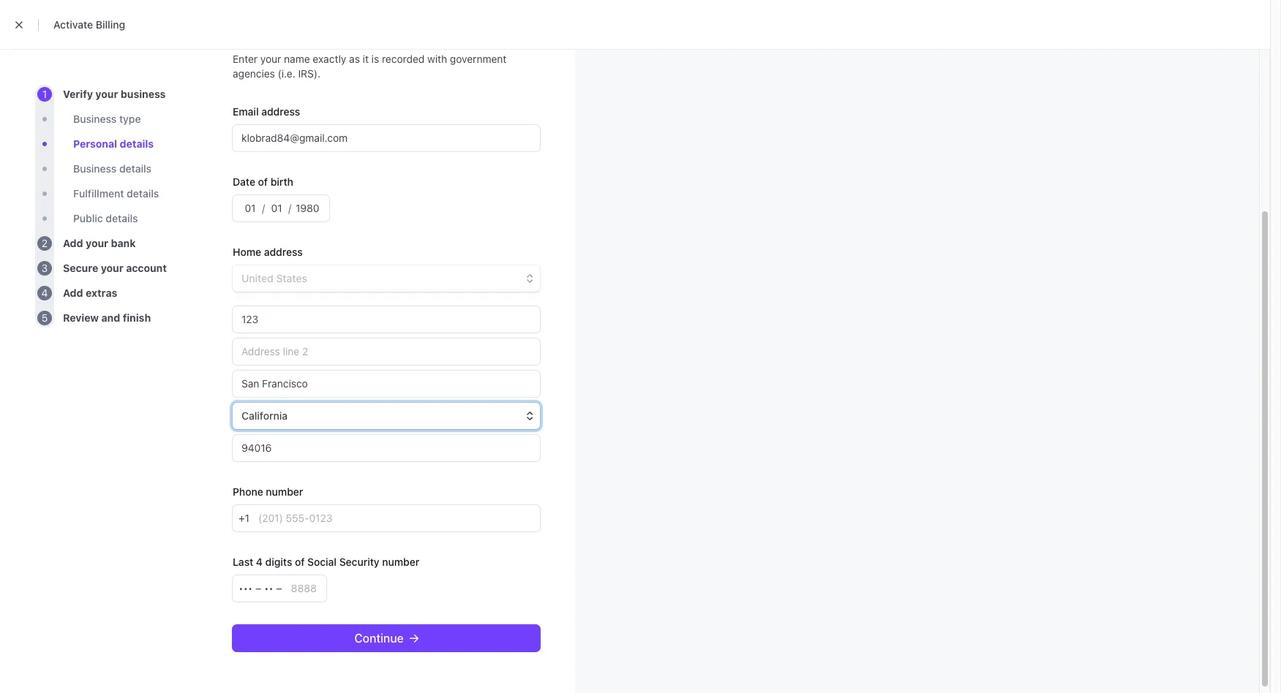 Task type: locate. For each thing, give the bounding box(es) containing it.
public details
[[73, 212, 138, 225]]

secure your account
[[63, 262, 167, 274]]

2 / from the left
[[288, 202, 291, 214]]

government
[[450, 53, 507, 65]]

personal details link
[[73, 137, 154, 151]]

2
[[42, 237, 48, 250]]

1 vertical spatial of
[[295, 556, 305, 569]]

0 horizontal spatial of
[[258, 176, 268, 188]]

your for add
[[86, 237, 108, 250]]

1 horizontal spatial number
[[382, 556, 420, 569]]

enter
[[233, 53, 258, 65]]

details for fulfillment details
[[127, 187, 159, 200]]

0 vertical spatial business
[[73, 113, 117, 125]]

finish
[[123, 312, 151, 324]]

details up the fulfillment details
[[119, 162, 152, 175]]

personal
[[73, 138, 117, 150]]

4
[[41, 287, 48, 299], [256, 556, 263, 569]]

1 business from the top
[[73, 113, 117, 125]]

4 right last
[[256, 556, 263, 569]]

1 – from the left
[[256, 583, 261, 595]]

details up bank
[[106, 212, 138, 225]]

details inside personal details link
[[120, 138, 154, 150]]

number
[[266, 486, 303, 498], [382, 556, 420, 569]]

–
[[256, 583, 261, 595], [276, 583, 282, 595]]

0 horizontal spatial 4
[[41, 287, 48, 299]]

phone number
[[233, 486, 303, 498]]

type
[[119, 113, 141, 125]]

phone
[[233, 486, 263, 498]]

0 horizontal spatial 1
[[42, 88, 47, 100]]

0 horizontal spatial number
[[266, 486, 303, 498]]

/ down "date of birth"
[[262, 202, 265, 214]]

1 vertical spatial add
[[63, 287, 83, 299]]

address right email
[[261, 105, 300, 118]]

add
[[63, 237, 83, 250], [63, 287, 83, 299]]

+
[[239, 512, 245, 525]]

email
[[233, 105, 259, 118]]

your up (i.e.
[[260, 53, 281, 65]]

with
[[427, 53, 447, 65]]

digits
[[265, 556, 292, 569]]

fulfillment details link
[[73, 187, 159, 201]]

it
[[363, 53, 369, 65]]

details inside business details link
[[119, 162, 152, 175]]

continue
[[355, 632, 404, 645]]

1 horizontal spatial –
[[276, 583, 282, 595]]

Last 4 digits of Social Security number telephone field
[[282, 576, 326, 602]]

/
[[262, 202, 265, 214], [288, 202, 291, 214]]

1 horizontal spatial /
[[288, 202, 291, 214]]

business
[[73, 113, 117, 125], [73, 162, 117, 175]]

business
[[121, 88, 166, 100]]

details for public details
[[106, 212, 138, 225]]

social
[[307, 556, 337, 569]]

0 vertical spatial 4
[[41, 287, 48, 299]]

your down public details link in the left top of the page
[[86, 237, 108, 250]]

recorded
[[382, 53, 425, 65]]

Year text field
[[291, 195, 324, 222]]

your up business type
[[95, 88, 118, 100]]

4 up 5
[[41, 287, 48, 299]]

details down type
[[120, 138, 154, 150]]

+ 1
[[239, 512, 250, 525]]

1 vertical spatial business
[[73, 162, 117, 175]]

/ down birth
[[288, 202, 291, 214]]

Address line 2 text field
[[233, 339, 540, 365]]

account
[[126, 262, 167, 274]]

0 vertical spatial add
[[63, 237, 83, 250]]

your for secure
[[101, 262, 124, 274]]

last
[[233, 556, 253, 569]]

2 add from the top
[[63, 287, 83, 299]]

billing
[[96, 18, 125, 31]]

address
[[261, 105, 300, 118], [264, 246, 303, 258]]

your up extras
[[101, 262, 124, 274]]

your
[[260, 53, 281, 65], [95, 88, 118, 100], [86, 237, 108, 250], [101, 262, 124, 274]]

business up personal
[[73, 113, 117, 125]]

continue button
[[233, 626, 540, 652]]

of
[[258, 176, 268, 188], [295, 556, 305, 569]]

1 / from the left
[[262, 202, 265, 214]]

secure your account link
[[63, 261, 167, 276]]

0 horizontal spatial –
[[256, 583, 261, 595]]

number right the 'phone' on the left bottom of page
[[266, 486, 303, 498]]

City text field
[[233, 371, 540, 397]]

of right digits
[[295, 556, 305, 569]]

Address line 1 text field
[[233, 307, 540, 333]]

Day text field
[[265, 195, 288, 222]]

– right ••
[[276, 583, 282, 595]]

add down secure
[[63, 287, 83, 299]]

••
[[264, 583, 274, 595]]

0 vertical spatial address
[[261, 105, 300, 118]]

1 horizontal spatial 4
[[256, 556, 263, 569]]

irs).
[[298, 67, 321, 80]]

name
[[284, 53, 310, 65]]

1 down the 'phone' on the left bottom of page
[[245, 512, 250, 525]]

add up secure
[[63, 237, 83, 250]]

1 add from the top
[[63, 237, 83, 250]]

business down personal
[[73, 162, 117, 175]]

add your bank link
[[63, 236, 136, 251]]

1 left verify
[[42, 88, 47, 100]]

agencies
[[233, 67, 275, 80]]

details for business details
[[119, 162, 152, 175]]

public
[[73, 212, 103, 225]]

verify
[[63, 88, 93, 100]]

3
[[41, 262, 48, 274]]

details down business details link
[[127, 187, 159, 200]]

1 vertical spatial 1
[[245, 512, 250, 525]]

of right date
[[258, 176, 268, 188]]

your for verify
[[95, 88, 118, 100]]

0 vertical spatial of
[[258, 176, 268, 188]]

verify your business
[[63, 88, 166, 100]]

and
[[101, 312, 120, 324]]

your inside enter your name exactly as it is recorded with government agencies (i.e. irs).
[[260, 53, 281, 65]]

– left ••
[[256, 583, 261, 595]]

email address
[[233, 105, 300, 118]]

verify your business link
[[63, 87, 166, 102]]

address for email address
[[261, 105, 300, 118]]

date of birth
[[233, 176, 293, 188]]

review and finish link
[[63, 311, 151, 326]]

details inside public details link
[[106, 212, 138, 225]]

••• – •• – button
[[233, 576, 282, 602]]

number right security
[[382, 556, 420, 569]]

review and finish
[[63, 312, 151, 324]]

address right home in the top of the page
[[264, 246, 303, 258]]

1
[[42, 88, 47, 100], [245, 512, 250, 525]]

2 business from the top
[[73, 162, 117, 175]]

details
[[120, 138, 154, 150], [119, 162, 152, 175], [127, 187, 159, 200], [106, 212, 138, 225]]

personal details
[[73, 138, 154, 150]]

business for business details
[[73, 162, 117, 175]]

details inside fulfillment details "link"
[[127, 187, 159, 200]]

1 vertical spatial address
[[264, 246, 303, 258]]

0 horizontal spatial /
[[262, 202, 265, 214]]



Task type: describe. For each thing, give the bounding box(es) containing it.
add extras link
[[63, 286, 117, 301]]

svg image
[[410, 635, 418, 644]]

home
[[233, 246, 261, 258]]

add your bank
[[63, 237, 136, 250]]

business type
[[73, 113, 141, 125]]

•••
[[239, 583, 253, 595]]

date
[[233, 176, 255, 188]]

add for add extras
[[63, 287, 83, 299]]

(i.e.
[[278, 67, 295, 80]]

birth
[[271, 176, 293, 188]]

1 vertical spatial 4
[[256, 556, 263, 569]]

last 4 digits of social security number
[[233, 556, 420, 569]]

1 vertical spatial number
[[382, 556, 420, 569]]

1 horizontal spatial 1
[[245, 512, 250, 525]]

Date of birth text field
[[239, 195, 262, 222]]

5
[[42, 312, 48, 324]]

secure
[[63, 262, 98, 274]]

public details link
[[73, 212, 138, 226]]

fulfillment
[[73, 187, 124, 200]]

business details
[[73, 162, 152, 175]]

activate billing
[[53, 18, 125, 31]]

home address
[[233, 246, 303, 258]]

fulfillment details
[[73, 187, 159, 200]]

add extras
[[63, 287, 117, 299]]

2 – from the left
[[276, 583, 282, 595]]

review
[[63, 312, 99, 324]]

is
[[372, 53, 379, 65]]

0 vertical spatial 1
[[42, 88, 47, 100]]

••• – •• –
[[239, 583, 282, 595]]

details for personal details
[[120, 138, 154, 150]]

as
[[349, 53, 360, 65]]

Email address email field
[[233, 125, 540, 151]]

enter your name exactly as it is recorded with government agencies (i.e. irs).
[[233, 53, 507, 80]]

your for enter
[[260, 53, 281, 65]]

bank
[[111, 237, 136, 250]]

Phone number telephone field
[[250, 506, 540, 532]]

business type link
[[73, 112, 141, 127]]

address for home address
[[264, 246, 303, 258]]

exactly
[[313, 53, 346, 65]]

business details link
[[73, 162, 152, 176]]

business for business type
[[73, 113, 117, 125]]

ZIP text field
[[233, 435, 540, 462]]

security
[[339, 556, 380, 569]]

add for add your bank
[[63, 237, 83, 250]]

0 vertical spatial number
[[266, 486, 303, 498]]

1 horizontal spatial of
[[295, 556, 305, 569]]

extras
[[86, 287, 117, 299]]

activate
[[53, 18, 93, 31]]



Task type: vqa. For each thing, say whether or not it's contained in the screenshot.
Past due
no



